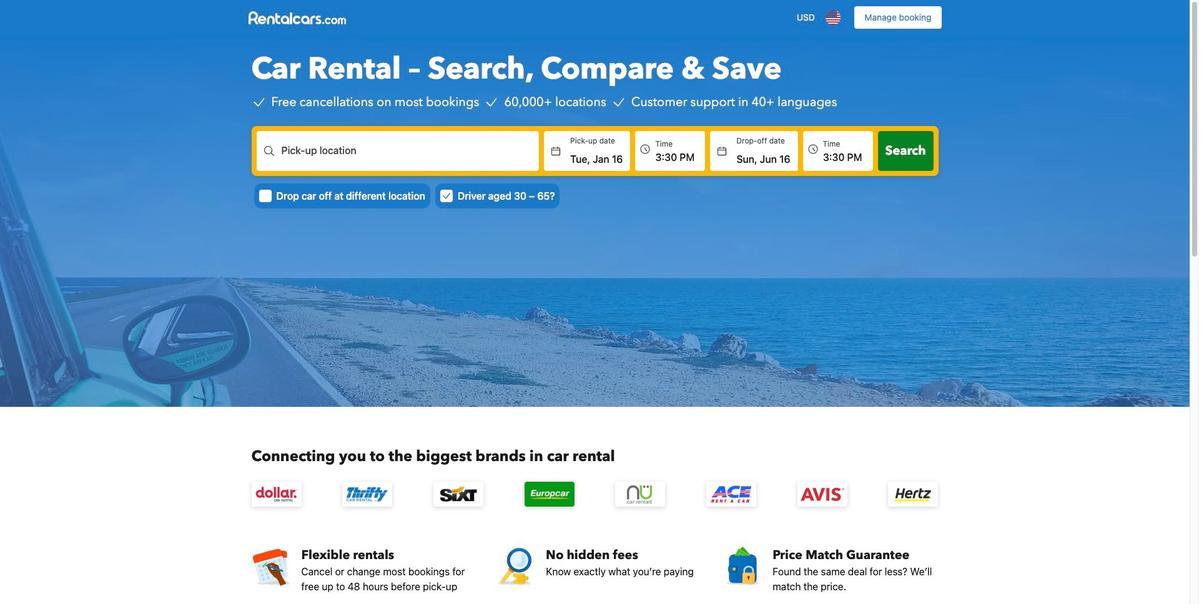 Task type: locate. For each thing, give the bounding box(es) containing it.
banner
[[0, 0, 1190, 35]]

no hidden fees image
[[496, 547, 536, 587]]

us language icon image
[[826, 10, 841, 25]]

rentalcars.com brand logo image
[[248, 4, 346, 31]]

ace rent a car image
[[707, 482, 756, 507]]

dollar image
[[251, 482, 301, 507]]



Task type: describe. For each thing, give the bounding box(es) containing it.
europcar image
[[524, 482, 574, 507]]

thrifty image
[[342, 482, 392, 507]]

avis image
[[798, 482, 848, 507]]

nu car rental image
[[615, 482, 665, 507]]

flexible rentals image
[[251, 547, 291, 587]]

hertz image
[[889, 482, 939, 507]]

Pick-up location field
[[281, 151, 539, 166]]

sixt image
[[433, 482, 483, 507]]

price match guarantee image
[[723, 547, 763, 587]]



